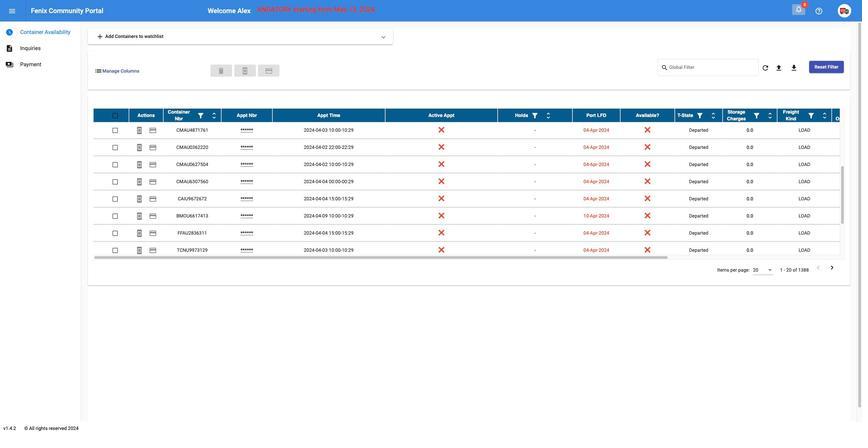 Task type: describe. For each thing, give the bounding box(es) containing it.
cell for sixth row from the bottom
[[832, 156, 862, 173]]

3 row from the top
[[93, 122, 862, 139]]

cell for fourth row from the bottom
[[832, 191, 862, 207]]

1 column header from the left
[[129, 109, 163, 122]]

8 row from the top
[[93, 208, 862, 225]]

cell for 3rd row
[[832, 122, 862, 139]]

2 column header from the left
[[163, 109, 221, 122]]

delete image
[[217, 67, 225, 75]]

12 column header from the left
[[832, 109, 862, 122]]

7 column header from the left
[[573, 109, 620, 122]]

11 column header from the left
[[777, 109, 832, 122]]

cell for 1st row from the bottom of the page
[[832, 242, 862, 259]]

cell for first row from the top of the page
[[832, 105, 862, 122]]

8 column header from the left
[[620, 109, 675, 122]]

4 row from the top
[[93, 139, 862, 156]]



Task type: vqa. For each thing, say whether or not it's contained in the screenshot.
top CONTAINER
no



Task type: locate. For each thing, give the bounding box(es) containing it.
cell for fifth row from the bottom of the page
[[832, 173, 862, 190]]

5 row from the top
[[93, 156, 862, 173]]

5 column header from the left
[[385, 109, 498, 122]]

column header
[[129, 109, 163, 122], [163, 109, 221, 122], [221, 109, 272, 122], [272, 109, 385, 122], [385, 109, 498, 122], [498, 109, 573, 122], [573, 109, 620, 122], [620, 109, 675, 122], [675, 109, 723, 122], [723, 109, 777, 122], [777, 109, 832, 122], [832, 109, 862, 122]]

9 row from the top
[[93, 225, 862, 242]]

1 row from the top
[[93, 105, 862, 122]]

no color image
[[5, 44, 13, 53], [775, 64, 783, 72], [94, 67, 102, 75], [241, 67, 249, 75], [265, 67, 273, 75], [149, 110, 157, 118], [531, 112, 539, 120], [696, 112, 704, 120], [709, 112, 718, 120], [766, 112, 774, 120], [821, 112, 829, 120], [149, 127, 157, 135], [149, 144, 157, 152], [135, 178, 143, 186], [149, 178, 157, 186], [135, 195, 143, 204], [135, 213, 143, 221], [135, 230, 143, 238], [149, 230, 157, 238], [149, 247, 157, 255], [814, 264, 822, 272], [828, 264, 836, 272]]

cell for ninth row from the top
[[832, 225, 862, 242]]

no color image
[[795, 5, 803, 13], [8, 7, 16, 15], [815, 7, 823, 15], [5, 28, 13, 36], [96, 33, 104, 41], [5, 61, 13, 69], [661, 64, 669, 72], [762, 64, 770, 72], [790, 64, 798, 72], [135, 110, 143, 118], [197, 112, 205, 120], [210, 112, 218, 120], [544, 112, 553, 120], [753, 112, 761, 120], [807, 112, 815, 120], [135, 127, 143, 135], [135, 144, 143, 152], [135, 161, 143, 169], [149, 161, 157, 169], [149, 195, 157, 204], [149, 213, 157, 221], [135, 247, 143, 255]]

2 cell from the top
[[832, 122, 862, 139]]

2 row from the top
[[93, 109, 862, 123]]

6 cell from the top
[[832, 191, 862, 207]]

10 row from the top
[[93, 242, 862, 259]]

7 cell from the top
[[832, 208, 862, 225]]

cell for fourth row from the top
[[832, 139, 862, 156]]

6 column header from the left
[[498, 109, 573, 122]]

7 row from the top
[[93, 191, 862, 208]]

9 cell from the top
[[832, 242, 862, 259]]

4 cell from the top
[[832, 156, 862, 173]]

3 cell from the top
[[832, 139, 862, 156]]

8 cell from the top
[[832, 225, 862, 242]]

cell
[[832, 105, 862, 122], [832, 122, 862, 139], [832, 139, 862, 156], [832, 156, 862, 173], [832, 173, 862, 190], [832, 191, 862, 207], [832, 208, 862, 225], [832, 225, 862, 242], [832, 242, 862, 259]]

grid
[[93, 105, 862, 260]]

navigation
[[0, 22, 81, 73]]

5 cell from the top
[[832, 173, 862, 190]]

cell for 3rd row from the bottom
[[832, 208, 862, 225]]

Global Watchlist Filter field
[[669, 66, 755, 71]]

row
[[93, 105, 862, 122], [93, 109, 862, 123], [93, 122, 862, 139], [93, 139, 862, 156], [93, 156, 862, 173], [93, 173, 862, 191], [93, 191, 862, 208], [93, 208, 862, 225], [93, 225, 862, 242], [93, 242, 862, 259]]

1 cell from the top
[[832, 105, 862, 122]]

10 column header from the left
[[723, 109, 777, 122]]

6 row from the top
[[93, 173, 862, 191]]

4 column header from the left
[[272, 109, 385, 122]]

9 column header from the left
[[675, 109, 723, 122]]

3 column header from the left
[[221, 109, 272, 122]]



